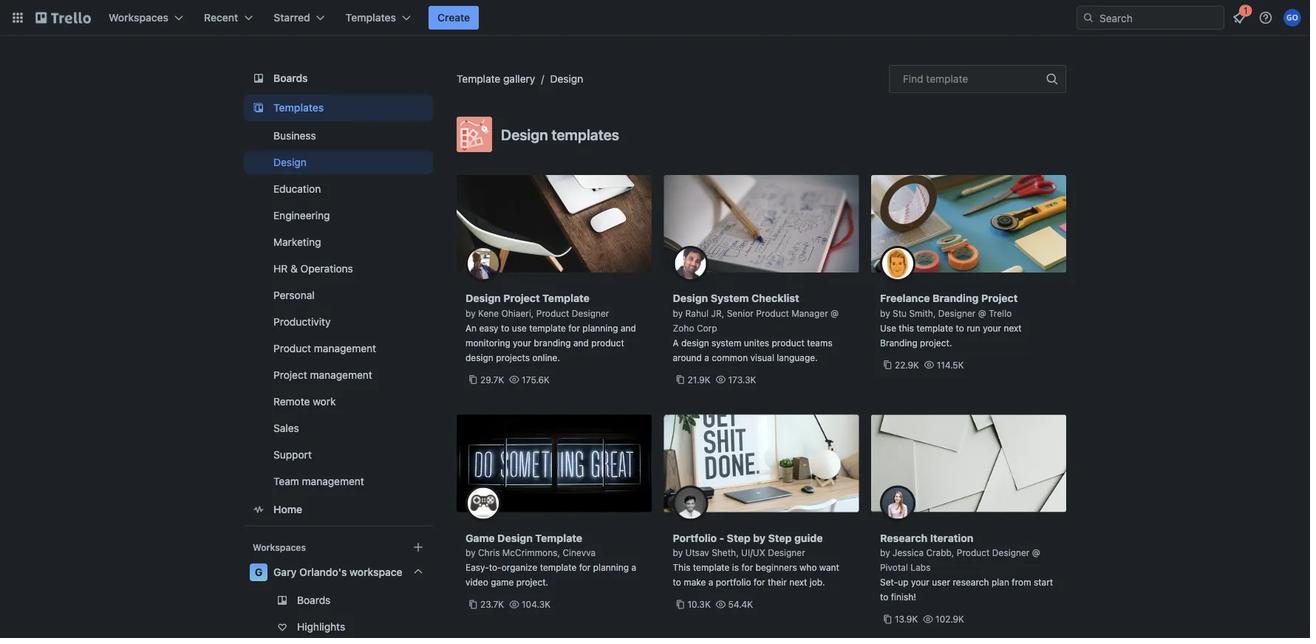 Task type: describe. For each thing, give the bounding box(es) containing it.
freelance branding project by stu smith, designer @ trello use this template to run your next branding project.
[[880, 292, 1022, 348]]

mccrimmons,
[[502, 548, 560, 558]]

support
[[273, 449, 312, 461]]

home link
[[244, 497, 433, 523]]

education
[[273, 183, 321, 195]]

template gallery
[[457, 73, 535, 85]]

0 vertical spatial branding
[[933, 292, 979, 304]]

templates button
[[337, 6, 420, 30]]

0 horizontal spatial and
[[573, 338, 589, 348]]

product management link
[[244, 337, 433, 361]]

template for game design template
[[535, 532, 582, 544]]

use
[[512, 323, 527, 333]]

chris mccrimmons, cinevva image
[[466, 486, 501, 521]]

crabb,
[[926, 548, 954, 558]]

common
[[712, 352, 748, 363]]

branding
[[534, 338, 571, 348]]

plan
[[992, 578, 1009, 588]]

product inside the 'design system checklist by rahul jr, senior product manager @ zoho corp a design system unites product teams around a common visual language.'
[[756, 308, 789, 319]]

manager
[[792, 308, 828, 319]]

design right "gallery"
[[550, 73, 583, 85]]

board image
[[250, 69, 268, 87]]

search image
[[1083, 12, 1094, 24]]

to inside research iteration by jessica crabb, product designer @ pivotal labs set-up your user research plan from start to finish!
[[880, 592, 889, 603]]

planning inside game design template by chris mccrimmons, cinevva easy-to-organize template for planning a video game project.
[[593, 563, 629, 573]]

create button
[[429, 6, 479, 30]]

templates inside dropdown button
[[346, 11, 396, 24]]

to inside design project template by kene ohiaeri, product designer an easy to use template for planning and monitoring your branding and product design projects online.
[[501, 323, 509, 333]]

gary orlando's workspace
[[273, 566, 403, 579]]

management for product management
[[314, 343, 376, 355]]

beginners
[[756, 563, 797, 573]]

design down the business
[[273, 156, 307, 168]]

1 vertical spatial branding
[[880, 338, 918, 348]]

workspace
[[350, 566, 403, 579]]

portfolio - step by step guide by utsav sheth, ui/ux designer this template is for beginners who want to make a portfolio for their next job.
[[673, 532, 839, 588]]

template inside game design template by chris mccrimmons, cinevva easy-to-organize template for planning a video game project.
[[540, 563, 577, 573]]

1 boards link from the top
[[244, 65, 433, 92]]

productivity link
[[244, 310, 433, 334]]

corp
[[697, 323, 717, 333]]

designer inside 'portfolio - step by step guide by utsav sheth, ui/ux designer this template is for beginners who want to make a portfolio for their next job.'
[[768, 548, 805, 558]]

management for team management
[[302, 476, 364, 488]]

21.9k
[[688, 375, 711, 385]]

for inside design project template by kene ohiaeri, product designer an easy to use template for planning and monitoring your branding and product design projects online.
[[568, 323, 580, 333]]

designer inside design project template by kene ohiaeri, product designer an easy to use template for planning and monitoring your branding and product design projects online.
[[572, 308, 609, 319]]

portfolio
[[673, 532, 717, 544]]

research
[[880, 532, 928, 544]]

a inside 'portfolio - step by step guide by utsav sheth, ui/ux designer this template is for beginners who want to make a portfolio for their next job.'
[[709, 578, 713, 588]]

design templates
[[501, 126, 619, 143]]

engineering
[[273, 210, 330, 222]]

jessica
[[893, 548, 924, 558]]

planning inside design project template by kene ohiaeri, product designer an easy to use template for planning and monitoring your branding and product design projects online.
[[583, 323, 618, 333]]

design project template by kene ohiaeri, product designer an easy to use template for planning and monitoring your branding and product design projects online.
[[466, 292, 636, 363]]

g
[[255, 566, 263, 579]]

design right design icon
[[501, 126, 548, 143]]

online.
[[532, 352, 560, 363]]

to-
[[489, 563, 502, 573]]

game
[[466, 532, 495, 544]]

create
[[437, 11, 470, 24]]

2 boards link from the top
[[244, 589, 433, 613]]

pivotal
[[880, 563, 908, 573]]

product inside research iteration by jessica crabb, product designer @ pivotal labs set-up your user research plan from start to finish!
[[957, 548, 990, 558]]

design inside design project template by kene ohiaeri, product designer an easy to use template for planning and monitoring your branding and product design projects online.
[[466, 292, 501, 304]]

by for chris
[[466, 548, 476, 558]]

project. inside game design template by chris mccrimmons, cinevva easy-to-organize template for planning a video game project.
[[516, 578, 548, 588]]

starred button
[[265, 6, 334, 30]]

template inside freelance branding project by stu smith, designer @ trello use this template to run your next branding project.
[[917, 323, 953, 333]]

personal link
[[244, 284, 433, 307]]

recent button
[[195, 6, 262, 30]]

make
[[684, 578, 706, 588]]

design inside the 'design system checklist by rahul jr, senior product manager @ zoho corp a design system unites product teams around a common visual language.'
[[681, 338, 709, 348]]

template inside design project template by kene ohiaeri, product designer an easy to use template for planning and monitoring your branding and product design projects online.
[[529, 323, 566, 333]]

zoho
[[673, 323, 694, 333]]

Find template field
[[889, 65, 1066, 93]]

easy
[[479, 323, 498, 333]]

by inside research iteration by jessica crabb, product designer @ pivotal labs set-up your user research plan from start to finish!
[[880, 548, 890, 558]]

teams
[[807, 338, 833, 348]]

jessica crabb, product designer @ pivotal labs image
[[880, 486, 916, 521]]

project inside design project template by kene ohiaeri, product designer an easy to use template for planning and monitoring your branding and product design projects online.
[[503, 292, 540, 304]]

0 horizontal spatial design link
[[244, 151, 433, 174]]

labs
[[911, 563, 931, 573]]

highlights link
[[244, 616, 433, 638]]

project inside freelance branding project by stu smith, designer @ trello use this template to run your next branding project.
[[981, 292, 1018, 304]]

project management link
[[244, 364, 433, 387]]

workspaces button
[[100, 6, 192, 30]]

gary orlando (garyorlando) image
[[1284, 9, 1301, 27]]

114.5k
[[937, 360, 964, 370]]

23.7k
[[480, 600, 504, 610]]

54.4k
[[728, 600, 753, 610]]

iteration
[[930, 532, 974, 544]]

find template
[[903, 73, 968, 85]]

by for step
[[753, 532, 766, 544]]

game
[[491, 578, 514, 588]]

to inside 'portfolio - step by step guide by utsav sheth, ui/ux designer this template is for beginners who want to make a portfolio for their next job.'
[[673, 578, 681, 588]]

product inside design project template by kene ohiaeri, product designer an easy to use template for planning and monitoring your branding and product design projects online.
[[591, 338, 624, 348]]

system
[[712, 338, 741, 348]]

set-
[[880, 578, 898, 588]]

productivity
[[273, 316, 331, 328]]

product down productivity on the left of the page
[[273, 343, 311, 355]]

1 notification image
[[1230, 9, 1248, 27]]

checklist
[[752, 292, 799, 304]]

utsav
[[685, 548, 709, 558]]

home image
[[250, 501, 268, 519]]

personal
[[273, 289, 315, 302]]

remote work
[[273, 396, 336, 408]]

design icon image
[[457, 117, 492, 152]]

templates link
[[244, 95, 433, 121]]

research iteration by jessica crabb, product designer @ pivotal labs set-up your user research plan from start to finish!
[[880, 532, 1053, 603]]

13.9k
[[895, 614, 918, 625]]

175.6k
[[522, 375, 550, 385]]



Task type: vqa. For each thing, say whether or not it's contained in the screenshot.


Task type: locate. For each thing, give the bounding box(es) containing it.
1 horizontal spatial project
[[503, 292, 540, 304]]

product up the "language."
[[772, 338, 805, 348]]

by inside the 'design system checklist by rahul jr, senior product manager @ zoho corp a design system unites product teams around a common visual language.'
[[673, 308, 683, 319]]

by inside game design template by chris mccrimmons, cinevva easy-to-organize template for planning a video game project.
[[466, 548, 476, 558]]

0 vertical spatial your
[[983, 323, 1001, 333]]

highlights
[[297, 621, 345, 633]]

your down trello
[[983, 323, 1001, 333]]

team management link
[[244, 470, 433, 494]]

finish!
[[891, 592, 916, 603]]

template
[[457, 73, 501, 85], [543, 292, 590, 304], [535, 532, 582, 544]]

portfolio
[[716, 578, 751, 588]]

template down smith,
[[917, 323, 953, 333]]

hr
[[273, 263, 288, 275]]

business link
[[244, 124, 433, 148]]

template inside design project template by kene ohiaeri, product designer an easy to use template for planning and monitoring your branding and product design projects online.
[[543, 292, 590, 304]]

branding
[[933, 292, 979, 304], [880, 338, 918, 348]]

1 vertical spatial templates
[[273, 102, 324, 114]]

design inside game design template by chris mccrimmons, cinevva easy-to-organize template for planning a video game project.
[[497, 532, 533, 544]]

29.7k
[[480, 375, 504, 385]]

2 product from the left
[[772, 338, 805, 348]]

and left zoho
[[621, 323, 636, 333]]

home
[[273, 504, 302, 516]]

up
[[898, 578, 909, 588]]

product inside design project template by kene ohiaeri, product designer an easy to use template for planning and monitoring your branding and product design projects online.
[[536, 308, 569, 319]]

by up this
[[673, 548, 683, 558]]

work
[[313, 396, 336, 408]]

template inside 'field'
[[926, 73, 968, 85]]

template inside 'portfolio - step by step guide by utsav sheth, ui/ux designer this template is for beginners who want to make a portfolio for their next job.'
[[693, 563, 730, 573]]

visual
[[750, 352, 774, 363]]

step right the -
[[727, 532, 751, 544]]

by inside freelance branding project by stu smith, designer @ trello use this template to run your next branding project.
[[880, 308, 890, 319]]

a left this
[[631, 563, 636, 573]]

templates up the business
[[273, 102, 324, 114]]

1 vertical spatial a
[[631, 563, 636, 573]]

user
[[932, 578, 950, 588]]

1 vertical spatial boards
[[297, 595, 331, 607]]

template up cinevva
[[535, 532, 582, 544]]

senior
[[727, 308, 754, 319]]

project. up 114.5k
[[920, 338, 952, 348]]

designer up plan
[[992, 548, 1030, 558]]

&
[[290, 263, 298, 275]]

product
[[536, 308, 569, 319], [756, 308, 789, 319], [273, 343, 311, 355], [957, 548, 990, 558]]

product management
[[273, 343, 376, 355]]

sales link
[[244, 417, 433, 440]]

management down productivity 'link'
[[314, 343, 376, 355]]

to left 'use'
[[501, 323, 509, 333]]

design link
[[550, 73, 583, 85], [244, 151, 433, 174]]

1 horizontal spatial design
[[681, 338, 709, 348]]

projects
[[496, 352, 530, 363]]

use
[[880, 323, 896, 333]]

Search field
[[1094, 7, 1224, 29]]

0 vertical spatial project.
[[920, 338, 952, 348]]

a inside the 'design system checklist by rahul jr, senior product manager @ zoho corp a design system unites product teams around a common visual language.'
[[705, 352, 709, 363]]

project management
[[273, 369, 372, 381]]

design link up education link
[[244, 151, 433, 174]]

by up pivotal
[[880, 548, 890, 558]]

hr & operations
[[273, 263, 353, 275]]

1 horizontal spatial next
[[1004, 323, 1022, 333]]

a
[[673, 338, 679, 348]]

a right make
[[709, 578, 713, 588]]

1 vertical spatial management
[[310, 369, 372, 381]]

monitoring
[[466, 338, 510, 348]]

@ inside the 'design system checklist by rahul jr, senior product manager @ zoho corp a design system unites product teams around a common visual language.'
[[831, 308, 839, 319]]

utsav sheth, ui/ux designer image
[[673, 486, 708, 521]]

their
[[768, 578, 787, 588]]

product right branding
[[591, 338, 624, 348]]

your down 'use'
[[513, 338, 531, 348]]

template board image
[[250, 99, 268, 117]]

boards right board image
[[273, 72, 308, 84]]

design down monitoring
[[466, 352, 493, 363]]

kene ohiaeri, product designer image
[[466, 246, 501, 282]]

project up ohiaeri,
[[503, 292, 540, 304]]

hr & operations link
[[244, 257, 433, 281]]

10.3k
[[688, 600, 711, 610]]

design
[[681, 338, 709, 348], [466, 352, 493, 363]]

sales
[[273, 422, 299, 435]]

design system checklist by rahul jr, senior product manager @ zoho corp a design system unites product teams around a common visual language.
[[673, 292, 839, 363]]

designer right ohiaeri,
[[572, 308, 609, 319]]

template for design project template
[[543, 292, 590, 304]]

0 vertical spatial boards
[[273, 72, 308, 84]]

to down this
[[673, 578, 681, 588]]

gallery
[[503, 73, 535, 85]]

your inside research iteration by jessica crabb, product designer @ pivotal labs set-up your user research plan from start to finish!
[[911, 578, 930, 588]]

project up trello
[[981, 292, 1018, 304]]

design up mccrimmons,
[[497, 532, 533, 544]]

by inside design project template by kene ohiaeri, product designer an easy to use template for planning and monitoring your branding and product design projects online.
[[466, 308, 476, 319]]

2 vertical spatial template
[[535, 532, 582, 544]]

rahul jr, senior product manager @ zoho corp image
[[673, 246, 708, 282]]

0 horizontal spatial product
[[591, 338, 624, 348]]

guide
[[794, 532, 823, 544]]

kene
[[478, 308, 499, 319]]

0 horizontal spatial branding
[[880, 338, 918, 348]]

1 vertical spatial your
[[513, 338, 531, 348]]

1 product from the left
[[591, 338, 624, 348]]

0 vertical spatial next
[[1004, 323, 1022, 333]]

stu
[[893, 308, 907, 319]]

template up branding
[[529, 323, 566, 333]]

remote
[[273, 396, 310, 408]]

@
[[831, 308, 839, 319], [978, 308, 986, 319], [1032, 548, 1040, 558]]

1 horizontal spatial project.
[[920, 338, 952, 348]]

by up ui/ux
[[753, 532, 766, 544]]

template inside game design template by chris mccrimmons, cinevva easy-to-organize template for planning a video game project.
[[535, 532, 582, 544]]

template down sheth,
[[693, 563, 730, 573]]

design inside design project template by kene ohiaeri, product designer an easy to use template for planning and monitoring your branding and product design projects online.
[[466, 352, 493, 363]]

by up zoho
[[673, 308, 683, 319]]

next inside 'portfolio - step by step guide by utsav sheth, ui/ux designer this template is for beginners who want to make a portfolio for their next job.'
[[789, 578, 807, 588]]

starred
[[274, 11, 310, 24]]

to
[[501, 323, 509, 333], [956, 323, 964, 333], [673, 578, 681, 588], [880, 592, 889, 603]]

1 horizontal spatial your
[[911, 578, 930, 588]]

0 vertical spatial boards link
[[244, 65, 433, 92]]

management for project management
[[310, 369, 372, 381]]

cinevva
[[563, 548, 596, 558]]

2 step from the left
[[768, 532, 792, 544]]

product down iteration
[[957, 548, 990, 558]]

from
[[1012, 578, 1031, 588]]

who
[[800, 563, 817, 573]]

by left "stu"
[[880, 308, 890, 319]]

your down labs
[[911, 578, 930, 588]]

173.3k
[[728, 375, 756, 385]]

0 horizontal spatial @
[[831, 308, 839, 319]]

1 vertical spatial and
[[573, 338, 589, 348]]

create a workspace image
[[409, 539, 427, 556]]

1 vertical spatial next
[[789, 578, 807, 588]]

ohiaeri,
[[501, 308, 534, 319]]

workspaces inside "dropdown button"
[[109, 11, 169, 24]]

1 horizontal spatial product
[[772, 338, 805, 348]]

for inside game design template by chris mccrimmons, cinevva easy-to-organize template for planning a video game project.
[[579, 563, 591, 573]]

2 horizontal spatial @
[[1032, 548, 1040, 558]]

research
[[953, 578, 989, 588]]

by
[[466, 308, 476, 319], [673, 308, 683, 319], [880, 308, 890, 319], [753, 532, 766, 544], [466, 548, 476, 558], [673, 548, 683, 558], [880, 548, 890, 558]]

0 horizontal spatial design
[[466, 352, 493, 363]]

1 horizontal spatial and
[[621, 323, 636, 333]]

project
[[503, 292, 540, 304], [981, 292, 1018, 304], [273, 369, 307, 381]]

to down set- at the right bottom
[[880, 592, 889, 603]]

1 vertical spatial planning
[[593, 563, 629, 573]]

1 step from the left
[[727, 532, 751, 544]]

management down product management link
[[310, 369, 372, 381]]

boards link up highlights link
[[244, 589, 433, 613]]

a inside game design template by chris mccrimmons, cinevva easy-to-organize template for planning a video game project.
[[631, 563, 636, 573]]

1 horizontal spatial @
[[978, 308, 986, 319]]

team
[[273, 476, 299, 488]]

marketing
[[273, 236, 321, 248]]

run
[[967, 323, 980, 333]]

0 horizontal spatial templates
[[273, 102, 324, 114]]

templates right starred dropdown button
[[346, 11, 396, 24]]

1 horizontal spatial step
[[768, 532, 792, 544]]

your
[[983, 323, 1001, 333], [513, 338, 531, 348], [911, 578, 930, 588]]

a right around
[[705, 352, 709, 363]]

design up around
[[681, 338, 709, 348]]

for right the is
[[742, 563, 753, 573]]

0 vertical spatial management
[[314, 343, 376, 355]]

22.9k
[[895, 360, 919, 370]]

next down trello
[[1004, 323, 1022, 333]]

by up the "easy-"
[[466, 548, 476, 558]]

1 horizontal spatial design link
[[550, 73, 583, 85]]

template up branding
[[543, 292, 590, 304]]

sheth,
[[712, 548, 739, 558]]

0 horizontal spatial project.
[[516, 578, 548, 588]]

0 horizontal spatial workspaces
[[109, 11, 169, 24]]

104.3k
[[522, 600, 551, 610]]

0 vertical spatial templates
[[346, 11, 396, 24]]

2 vertical spatial management
[[302, 476, 364, 488]]

@ up run
[[978, 308, 986, 319]]

open information menu image
[[1258, 10, 1273, 25]]

project up remote
[[273, 369, 307, 381]]

0 vertical spatial a
[[705, 352, 709, 363]]

template gallery link
[[457, 73, 535, 85]]

and right branding
[[573, 338, 589, 348]]

1 vertical spatial template
[[543, 292, 590, 304]]

template left "gallery"
[[457, 73, 501, 85]]

this
[[673, 563, 691, 573]]

designer inside freelance branding project by stu smith, designer @ trello use this template to run your next branding project.
[[938, 308, 976, 319]]

is
[[732, 563, 739, 573]]

for up branding
[[568, 323, 580, 333]]

1 vertical spatial design link
[[244, 151, 433, 174]]

next down who
[[789, 578, 807, 588]]

project. down organize
[[516, 578, 548, 588]]

stu smith, designer @ trello image
[[880, 246, 916, 282]]

1 horizontal spatial workspaces
[[253, 542, 306, 553]]

0 horizontal spatial step
[[727, 532, 751, 544]]

to left run
[[956, 323, 964, 333]]

management down support link
[[302, 476, 364, 488]]

template down cinevva
[[540, 563, 577, 573]]

for left their
[[754, 578, 765, 588]]

branding up run
[[933, 292, 979, 304]]

1 vertical spatial design
[[466, 352, 493, 363]]

back to home image
[[35, 6, 91, 30]]

2 vertical spatial a
[[709, 578, 713, 588]]

organize
[[502, 563, 537, 573]]

step left guide
[[768, 532, 792, 544]]

support link
[[244, 443, 433, 467]]

0 horizontal spatial next
[[789, 578, 807, 588]]

templates
[[346, 11, 396, 24], [273, 102, 324, 114]]

designer
[[572, 308, 609, 319], [938, 308, 976, 319], [768, 548, 805, 558], [992, 548, 1030, 558]]

product down checklist
[[756, 308, 789, 319]]

by for stu
[[880, 308, 890, 319]]

2 horizontal spatial project
[[981, 292, 1018, 304]]

1 vertical spatial boards link
[[244, 589, 433, 613]]

for
[[568, 323, 580, 333], [579, 563, 591, 573], [742, 563, 753, 573], [754, 578, 765, 588]]

template right find
[[926, 73, 968, 85]]

by up an
[[466, 308, 476, 319]]

@ right the manager
[[831, 308, 839, 319]]

@ inside research iteration by jessica crabb, product designer @ pivotal labs set-up your user research plan from start to finish!
[[1032, 548, 1040, 558]]

an
[[466, 323, 477, 333]]

recent
[[204, 11, 238, 24]]

0 vertical spatial design
[[681, 338, 709, 348]]

0 horizontal spatial your
[[513, 338, 531, 348]]

2 vertical spatial your
[[911, 578, 930, 588]]

0 vertical spatial design link
[[550, 73, 583, 85]]

orlando's
[[299, 566, 347, 579]]

boards up the highlights
[[297, 595, 331, 607]]

1 vertical spatial project.
[[516, 578, 548, 588]]

easy-
[[466, 563, 489, 573]]

1 horizontal spatial branding
[[933, 292, 979, 304]]

by for rahul
[[673, 308, 683, 319]]

product inside the 'design system checklist by rahul jr, senior product manager @ zoho corp a design system unites product teams around a common visual language.'
[[772, 338, 805, 348]]

business
[[273, 130, 316, 142]]

find
[[903, 73, 923, 85]]

start
[[1034, 578, 1053, 588]]

your inside design project template by kene ohiaeri, product designer an easy to use template for planning and monitoring your branding and product design projects online.
[[513, 338, 531, 348]]

designer up beginners at the right
[[768, 548, 805, 558]]

-
[[719, 532, 724, 544]]

2 horizontal spatial your
[[983, 323, 1001, 333]]

to inside freelance branding project by stu smith, designer @ trello use this template to run your next branding project.
[[956, 323, 964, 333]]

0 vertical spatial template
[[457, 73, 501, 85]]

branding down 'this'
[[880, 338, 918, 348]]

your inside freelance branding project by stu smith, designer @ trello use this template to run your next branding project.
[[983, 323, 1001, 333]]

@ up start
[[1032, 548, 1040, 558]]

design up rahul
[[673, 292, 708, 304]]

product up branding
[[536, 308, 569, 319]]

design inside the 'design system checklist by rahul jr, senior product manager @ zoho corp a design system unites product teams around a common visual language.'
[[673, 292, 708, 304]]

0 vertical spatial planning
[[583, 323, 618, 333]]

designer inside research iteration by jessica crabb, product designer @ pivotal labs set-up your user research plan from start to finish!
[[992, 548, 1030, 558]]

0 vertical spatial workspaces
[[109, 11, 169, 24]]

by for kene
[[466, 308, 476, 319]]

boards link
[[244, 65, 433, 92], [244, 589, 433, 613]]

for down cinevva
[[579, 563, 591, 573]]

0 vertical spatial and
[[621, 323, 636, 333]]

primary element
[[0, 0, 1310, 35]]

product
[[591, 338, 624, 348], [772, 338, 805, 348]]

@ for freelance branding project
[[978, 308, 986, 319]]

next inside freelance branding project by stu smith, designer @ trello use this template to run your next branding project.
[[1004, 323, 1022, 333]]

0 horizontal spatial project
[[273, 369, 307, 381]]

designer up run
[[938, 308, 976, 319]]

project. inside freelance branding project by stu smith, designer @ trello use this template to run your next branding project.
[[920, 338, 952, 348]]

@ inside freelance branding project by stu smith, designer @ trello use this template to run your next branding project.
[[978, 308, 986, 319]]

boards link up templates link on the left top of the page
[[244, 65, 433, 92]]

1 vertical spatial workspaces
[[253, 542, 306, 553]]

workspaces
[[109, 11, 169, 24], [253, 542, 306, 553]]

operations
[[300, 263, 353, 275]]

design link right "gallery"
[[550, 73, 583, 85]]

design up kene
[[466, 292, 501, 304]]

@ for research iteration
[[1032, 548, 1040, 558]]

language.
[[777, 352, 818, 363]]

1 horizontal spatial templates
[[346, 11, 396, 24]]

rahul
[[685, 308, 709, 319]]

planning
[[583, 323, 618, 333], [593, 563, 629, 573]]



